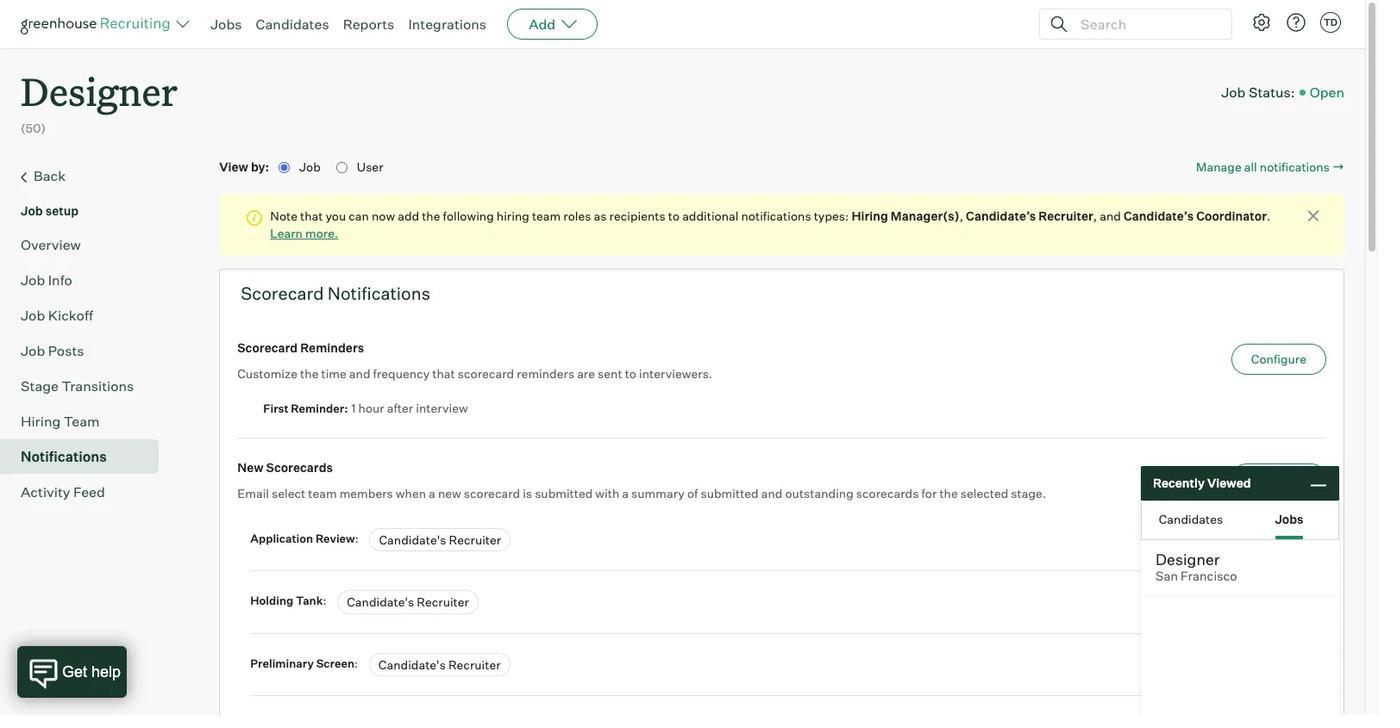 Task type: vqa. For each thing, say whether or not it's contained in the screenshot.
+ Add another Link related to Email
no



Task type: locate. For each thing, give the bounding box(es) containing it.
0 horizontal spatial designer
[[21, 66, 178, 116]]

setup
[[45, 203, 79, 218]]

notifications up activity feed
[[21, 448, 107, 465]]

notifications left types:
[[741, 209, 811, 224]]

0 vertical spatial configure button
[[1231, 344, 1326, 375]]

integrations
[[408, 16, 486, 33]]

interviewers.
[[639, 366, 712, 381]]

scorecard up interview
[[458, 366, 514, 381]]

0 horizontal spatial submitted
[[535, 486, 593, 501]]

0 horizontal spatial and
[[349, 366, 370, 381]]

to right recipients
[[668, 209, 680, 224]]

2 vertical spatial candidate's
[[378, 658, 446, 672]]

jobs
[[210, 16, 242, 33], [1275, 512, 1304, 526]]

1 horizontal spatial notifications
[[1260, 159, 1330, 174]]

stage.
[[1011, 486, 1046, 501]]

hiring right types:
[[852, 209, 888, 224]]

configure for email select team members when a new scorecard is submitted with a summary of submitted and outstanding scorecards for the selected stage.
[[1251, 471, 1306, 486]]

user
[[357, 159, 383, 174]]

designer
[[21, 66, 178, 116], [1156, 550, 1220, 569]]

designer (50)
[[21, 66, 178, 136]]

0 vertical spatial that
[[300, 209, 323, 224]]

1 horizontal spatial notifications
[[328, 283, 430, 304]]

1 horizontal spatial ,
[[1093, 209, 1097, 224]]

manage
[[1196, 159, 1242, 174]]

1 configure from the top
[[1251, 352, 1306, 366]]

0 horizontal spatial a
[[429, 486, 435, 501]]

job for job kickoff
[[21, 307, 45, 324]]

scorecard for scorecard notifications
[[241, 283, 324, 304]]

note
[[270, 209, 298, 224]]

,
[[960, 209, 963, 224], [1093, 209, 1097, 224]]

candidate's right screen
[[378, 658, 446, 672]]

tab list
[[1142, 502, 1338, 540]]

scorecards
[[856, 486, 919, 501]]

1 vertical spatial jobs
[[1275, 512, 1304, 526]]

manager(s)
[[891, 209, 960, 224]]

0 vertical spatial to
[[668, 209, 680, 224]]

designer down recently
[[1156, 550, 1220, 569]]

job kickoff link
[[21, 305, 152, 326]]

job left status: at the top right
[[1221, 83, 1246, 101]]

: left 1
[[344, 402, 348, 415]]

that up interview
[[432, 366, 455, 381]]

1 horizontal spatial a
[[622, 486, 629, 501]]

: for first reminder : 1 hour after interview
[[344, 402, 348, 415]]

0 horizontal spatial hiring
[[21, 413, 61, 430]]

0 horizontal spatial to
[[625, 366, 636, 381]]

candidate's
[[966, 209, 1036, 224], [1124, 209, 1194, 224]]

overview link
[[21, 234, 152, 255]]

to
[[668, 209, 680, 224], [625, 366, 636, 381]]

1 vertical spatial candidate's
[[347, 595, 414, 610]]

1 vertical spatial team
[[308, 486, 337, 501]]

first reminder : 1 hour after interview
[[263, 401, 468, 415]]

: down members
[[355, 532, 358, 546]]

: right holding
[[323, 594, 326, 608]]

1 submitted from the left
[[535, 486, 593, 501]]

members
[[339, 486, 393, 501]]

1 horizontal spatial hiring
[[852, 209, 888, 224]]

job for job posts
[[21, 342, 45, 359]]

1 vertical spatial that
[[432, 366, 455, 381]]

1 vertical spatial configure
[[1251, 471, 1306, 486]]

1 horizontal spatial candidate's
[[1124, 209, 1194, 224]]

0 horizontal spatial that
[[300, 209, 323, 224]]

1 horizontal spatial that
[[432, 366, 455, 381]]

and inside note that you can now add the following hiring team roles as recipients to additional notifications types: hiring manager(s) , candidate's recruiter , and candidate's coordinator . learn more.
[[1100, 209, 1121, 224]]

job left info
[[21, 271, 45, 289]]

→
[[1332, 159, 1344, 174]]

1 horizontal spatial the
[[422, 209, 440, 224]]

email select team members when a new scorecard is submitted with a summary of submitted and outstanding scorecards for the selected stage.
[[237, 486, 1046, 501]]

0 vertical spatial hiring
[[852, 209, 888, 224]]

0 horizontal spatial ,
[[960, 209, 963, 224]]

with
[[595, 486, 619, 501]]

1 horizontal spatial submitted
[[701, 486, 759, 501]]

stage transitions
[[21, 377, 134, 395]]

0 vertical spatial the
[[422, 209, 440, 224]]

2 vertical spatial candidate's recruiter
[[378, 658, 501, 672]]

that up the learn more. link
[[300, 209, 323, 224]]

job inside job info link
[[21, 271, 45, 289]]

candidate's down when
[[379, 533, 446, 547]]

td button
[[1317, 9, 1344, 36]]

recently viewed
[[1153, 476, 1251, 491]]

0 vertical spatial scorecard
[[241, 283, 324, 304]]

2 horizontal spatial the
[[939, 486, 958, 501]]

: for application review :
[[355, 532, 358, 546]]

job left posts
[[21, 342, 45, 359]]

2 configure from the top
[[1251, 471, 1306, 486]]

1 vertical spatial configure button
[[1231, 464, 1326, 495]]

job info link
[[21, 270, 152, 290]]

1 vertical spatial and
[[349, 366, 370, 381]]

1 horizontal spatial designer
[[1156, 550, 1220, 569]]

candidates right "jobs" link
[[256, 16, 329, 33]]

team left 'roles'
[[532, 209, 561, 224]]

job inside job posts link
[[21, 342, 45, 359]]

1 horizontal spatial and
[[761, 486, 783, 501]]

1 , from the left
[[960, 209, 963, 224]]

job info
[[21, 271, 72, 289]]

new
[[438, 486, 461, 501]]

2 a from the left
[[622, 486, 629, 501]]

0 horizontal spatial the
[[300, 366, 319, 381]]

0 vertical spatial and
[[1100, 209, 1121, 224]]

User radio
[[336, 162, 347, 173]]

1 vertical spatial notifications
[[741, 209, 811, 224]]

1 horizontal spatial jobs
[[1275, 512, 1304, 526]]

1 vertical spatial candidate's recruiter
[[347, 595, 469, 610]]

to right 'sent' at the bottom
[[625, 366, 636, 381]]

0 vertical spatial notifications
[[328, 283, 430, 304]]

hiring team link
[[21, 411, 152, 432]]

job inside job kickoff link
[[21, 307, 45, 324]]

0 vertical spatial notifications
[[1260, 159, 1330, 174]]

job left kickoff
[[21, 307, 45, 324]]

overview
[[21, 236, 81, 253]]

candidate's recruiter
[[379, 533, 501, 547], [347, 595, 469, 610], [378, 658, 501, 672]]

: inside first reminder : 1 hour after interview
[[344, 402, 348, 415]]

0 vertical spatial team
[[532, 209, 561, 224]]

sent
[[598, 366, 622, 381]]

0 horizontal spatial notifications
[[741, 209, 811, 224]]

all
[[1244, 159, 1257, 174]]

candidate's
[[379, 533, 446, 547], [347, 595, 414, 610], [378, 658, 446, 672]]

1 horizontal spatial team
[[532, 209, 561, 224]]

job right job radio
[[299, 159, 323, 174]]

0 vertical spatial designer
[[21, 66, 178, 116]]

feed
[[73, 483, 105, 501]]

0 horizontal spatial jobs
[[210, 16, 242, 33]]

hiring
[[852, 209, 888, 224], [21, 413, 61, 430]]

notifications left →
[[1260, 159, 1330, 174]]

candidates link
[[256, 16, 329, 33]]

designer down greenhouse recruiting "image"
[[21, 66, 178, 116]]

job for job setup
[[21, 203, 43, 218]]

: right preliminary
[[354, 657, 358, 671]]

2 , from the left
[[1093, 209, 1097, 224]]

0 vertical spatial jobs
[[210, 16, 242, 33]]

when
[[396, 486, 426, 501]]

1 horizontal spatial candidates
[[1159, 512, 1223, 526]]

job posts
[[21, 342, 84, 359]]

submitted right is
[[535, 486, 593, 501]]

recruiter
[[1039, 209, 1093, 224], [449, 533, 501, 547], [417, 595, 469, 610], [448, 658, 501, 672]]

0 vertical spatial candidate's recruiter
[[379, 533, 501, 547]]

scorecard up customize
[[237, 340, 298, 355]]

recruiter inside note that you can now add the following hiring team roles as recipients to additional notifications types: hiring manager(s) , candidate's recruiter , and candidate's coordinator . learn more.
[[1039, 209, 1093, 224]]

1 vertical spatial notifications
[[21, 448, 107, 465]]

notifications
[[328, 283, 430, 304], [21, 448, 107, 465]]

candidate's right manager(s)
[[966, 209, 1036, 224]]

1 vertical spatial candidates
[[1159, 512, 1223, 526]]

2 vertical spatial and
[[761, 486, 783, 501]]

candidates
[[256, 16, 329, 33], [1159, 512, 1223, 526]]

back
[[34, 167, 66, 184]]

a right with
[[622, 486, 629, 501]]

candidates down recently viewed
[[1159, 512, 1223, 526]]

job left the setup
[[21, 203, 43, 218]]

the inside note that you can now add the following hiring team roles as recipients to additional notifications types: hiring manager(s) , candidate's recruiter , and candidate's coordinator . learn more.
[[422, 209, 440, 224]]

scorecard
[[241, 283, 324, 304], [237, 340, 298, 355]]

view
[[219, 159, 248, 174]]

and
[[1100, 209, 1121, 224], [349, 366, 370, 381], [761, 486, 783, 501]]

2 horizontal spatial and
[[1100, 209, 1121, 224]]

configure button for customize the time and frequency that scorecard reminders are sent to interviewers.
[[1231, 344, 1326, 375]]

designer inside designer san francisco
[[1156, 550, 1220, 569]]

designer for designer san francisco
[[1156, 550, 1220, 569]]

0 vertical spatial candidates
[[256, 16, 329, 33]]

designer for designer (50)
[[21, 66, 178, 116]]

configure
[[1251, 352, 1306, 366], [1251, 471, 1306, 486]]

the right the for
[[939, 486, 958, 501]]

candidate's left coordinator
[[1124, 209, 1194, 224]]

jobs inside tab list
[[1275, 512, 1304, 526]]

:
[[344, 402, 348, 415], [355, 532, 358, 546], [323, 594, 326, 608], [354, 657, 358, 671]]

candidate's for holding tank :
[[347, 595, 414, 610]]

1 vertical spatial hiring
[[21, 413, 61, 430]]

submitted right of
[[701, 486, 759, 501]]

scorecard left is
[[464, 486, 520, 501]]

job kickoff
[[21, 307, 93, 324]]

view by:
[[219, 159, 272, 174]]

kickoff
[[48, 307, 93, 324]]

job for job status:
[[1221, 83, 1246, 101]]

recruiter for holding tank :
[[417, 595, 469, 610]]

the right add
[[422, 209, 440, 224]]

candidate's right the tank
[[347, 595, 414, 610]]

notifications up reminders at the left top
[[328, 283, 430, 304]]

coordinator
[[1196, 209, 1267, 224]]

team right select
[[308, 486, 337, 501]]

to inside note that you can now add the following hiring team roles as recipients to additional notifications types: hiring manager(s) , candidate's recruiter , and candidate's coordinator . learn more.
[[668, 209, 680, 224]]

designer link
[[21, 48, 178, 120]]

notifications
[[1260, 159, 1330, 174], [741, 209, 811, 224]]

job posts link
[[21, 340, 152, 361]]

hiring
[[497, 209, 529, 224]]

1 horizontal spatial to
[[668, 209, 680, 224]]

as
[[594, 209, 607, 224]]

configure button
[[1231, 344, 1326, 375], [1231, 464, 1326, 495]]

scorecard up scorecard reminders
[[241, 283, 324, 304]]

0 vertical spatial candidate's
[[379, 533, 446, 547]]

0 horizontal spatial candidate's
[[966, 209, 1036, 224]]

2 configure button from the top
[[1231, 464, 1326, 495]]

a left new
[[429, 486, 435, 501]]

1 configure button from the top
[[1231, 344, 1326, 375]]

0 horizontal spatial team
[[308, 486, 337, 501]]

screen
[[316, 657, 354, 671]]

1 vertical spatial scorecard
[[237, 340, 298, 355]]

time
[[321, 366, 346, 381]]

hiring down stage
[[21, 413, 61, 430]]

scorecards
[[266, 460, 333, 475]]

the left time
[[300, 366, 319, 381]]

job for job info
[[21, 271, 45, 289]]

the
[[422, 209, 440, 224], [300, 366, 319, 381], [939, 486, 958, 501]]

manage all notifications →
[[1196, 159, 1344, 174]]

learn
[[270, 226, 303, 240]]

1 vertical spatial designer
[[1156, 550, 1220, 569]]

0 vertical spatial configure
[[1251, 352, 1306, 366]]

integrations link
[[408, 16, 486, 33]]

scorecard
[[458, 366, 514, 381], [464, 486, 520, 501]]



Task type: describe. For each thing, give the bounding box(es) containing it.
configure image
[[1251, 12, 1272, 33]]

jobs link
[[210, 16, 242, 33]]

greenhouse recruiting image
[[21, 14, 176, 34]]

san
[[1156, 569, 1178, 585]]

stage
[[21, 377, 59, 395]]

following
[[443, 209, 494, 224]]

notifications inside note that you can now add the following hiring team roles as recipients to additional notifications types: hiring manager(s) , candidate's recruiter , and candidate's coordinator . learn more.
[[741, 209, 811, 224]]

you
[[326, 209, 346, 224]]

2 vertical spatial the
[[939, 486, 958, 501]]

recently
[[1153, 476, 1205, 491]]

candidates inside tab list
[[1159, 512, 1223, 526]]

job for job
[[299, 159, 323, 174]]

viewed
[[1207, 476, 1251, 491]]

Search text field
[[1076, 12, 1216, 37]]

after
[[387, 401, 413, 415]]

recruiter for application review :
[[449, 533, 501, 547]]

tab list containing candidates
[[1142, 502, 1338, 540]]

review
[[316, 532, 355, 546]]

learn more. link
[[270, 226, 338, 240]]

add button
[[507, 9, 598, 40]]

reminders
[[300, 340, 364, 355]]

hiring team
[[21, 413, 100, 430]]

application review :
[[250, 532, 361, 546]]

email
[[237, 486, 269, 501]]

job setup
[[21, 203, 79, 218]]

transitions
[[62, 377, 134, 395]]

configure for customize the time and frequency that scorecard reminders are sent to interviewers.
[[1251, 352, 1306, 366]]

notifications inside 'link'
[[1260, 159, 1330, 174]]

team
[[64, 413, 100, 430]]

candidate's for preliminary screen :
[[378, 658, 446, 672]]

posts
[[48, 342, 84, 359]]

add
[[529, 16, 556, 33]]

open
[[1310, 83, 1344, 101]]

interview
[[416, 401, 468, 415]]

candidate's recruiter for application review :
[[379, 533, 501, 547]]

designer san francisco
[[1156, 550, 1237, 585]]

customize
[[237, 366, 298, 381]]

is
[[523, 486, 532, 501]]

.
[[1267, 209, 1271, 224]]

are
[[577, 366, 595, 381]]

0 horizontal spatial candidates
[[256, 16, 329, 33]]

tank
[[296, 594, 323, 608]]

reports link
[[343, 16, 394, 33]]

frequency
[[373, 366, 430, 381]]

recipients
[[609, 209, 666, 224]]

new
[[237, 460, 264, 475]]

note that you can now add the following hiring team roles as recipients to additional notifications types: hiring manager(s) , candidate's recruiter , and candidate's coordinator . learn more.
[[270, 209, 1271, 240]]

manage all notifications → link
[[1196, 158, 1344, 175]]

reminders
[[517, 366, 574, 381]]

status:
[[1249, 83, 1295, 101]]

job status:
[[1221, 83, 1295, 101]]

: for holding tank :
[[323, 594, 326, 608]]

by:
[[251, 159, 269, 174]]

types:
[[814, 209, 849, 224]]

candidate's recruiter for preliminary screen :
[[378, 658, 501, 672]]

candidate's recruiter for holding tank :
[[347, 595, 469, 610]]

activity feed link
[[21, 482, 152, 502]]

add
[[398, 209, 419, 224]]

select
[[272, 486, 305, 501]]

candidate's for application review :
[[379, 533, 446, 547]]

that inside note that you can now add the following hiring team roles as recipients to additional notifications types: hiring manager(s) , candidate's recruiter , and candidate's coordinator . learn more.
[[300, 209, 323, 224]]

1 a from the left
[[429, 486, 435, 501]]

customize the time and frequency that scorecard reminders are sent to interviewers.
[[237, 366, 712, 381]]

1 vertical spatial the
[[300, 366, 319, 381]]

info
[[48, 271, 72, 289]]

reports
[[343, 16, 394, 33]]

stage transitions link
[[21, 376, 152, 396]]

1 candidate's from the left
[[966, 209, 1036, 224]]

preliminary
[[250, 657, 314, 671]]

can
[[349, 209, 369, 224]]

additional
[[682, 209, 739, 224]]

0 horizontal spatial notifications
[[21, 448, 107, 465]]

td
[[1324, 16, 1338, 28]]

more.
[[305, 226, 338, 240]]

holding
[[250, 594, 293, 608]]

recruiter for preliminary screen :
[[448, 658, 501, 672]]

new scorecards
[[237, 460, 333, 475]]

hiring inside note that you can now add the following hiring team roles as recipients to additional notifications types: hiring manager(s) , candidate's recruiter , and candidate's coordinator . learn more.
[[852, 209, 888, 224]]

(50)
[[21, 121, 46, 136]]

1 vertical spatial scorecard
[[464, 486, 520, 501]]

preliminary screen :
[[250, 657, 360, 671]]

selected
[[960, 486, 1008, 501]]

td button
[[1320, 12, 1341, 33]]

: for preliminary screen :
[[354, 657, 358, 671]]

reminder
[[291, 402, 344, 415]]

2 candidate's from the left
[[1124, 209, 1194, 224]]

hour
[[358, 401, 384, 415]]

of
[[687, 486, 698, 501]]

holding tank :
[[250, 594, 329, 608]]

1 vertical spatial to
[[625, 366, 636, 381]]

francisco
[[1181, 569, 1237, 585]]

activity
[[21, 483, 70, 501]]

first
[[263, 402, 289, 415]]

activity feed
[[21, 483, 105, 501]]

roles
[[563, 209, 591, 224]]

0 vertical spatial scorecard
[[458, 366, 514, 381]]

configure button for email select team members when a new scorecard is submitted with a summary of submitted and outstanding scorecards for the selected stage.
[[1231, 464, 1326, 495]]

2 submitted from the left
[[701, 486, 759, 501]]

team inside note that you can now add the following hiring team roles as recipients to additional notifications types: hiring manager(s) , candidate's recruiter , and candidate's coordinator . learn more.
[[532, 209, 561, 224]]

scorecard for scorecard reminders
[[237, 340, 298, 355]]

Job radio
[[279, 162, 290, 173]]



